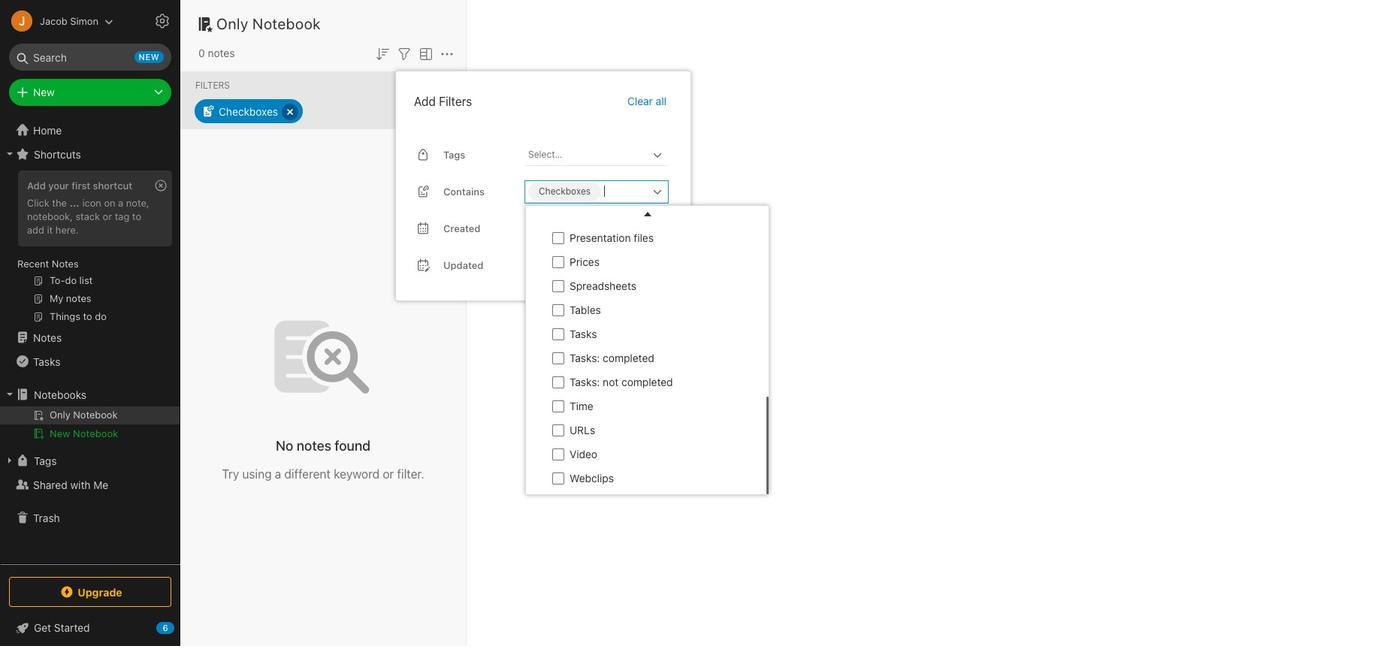 Task type: locate. For each thing, give the bounding box(es) containing it.
add for add your first shortcut
[[27, 180, 46, 192]]

or left filter.
[[383, 467, 394, 481]]

shared with me link
[[0, 473, 180, 497]]

1 horizontal spatial add
[[414, 95, 436, 108]]

all
[[656, 95, 666, 107]]

0 vertical spatial tasks:
[[570, 351, 600, 364]]

0 vertical spatial tasks
[[570, 327, 597, 340]]

1 horizontal spatial tags
[[443, 148, 465, 160]]

or down 'on'
[[103, 210, 112, 222]]

Select1146 checkbox
[[552, 472, 564, 484]]

0 vertical spatial add
[[414, 95, 436, 108]]

tasks up notebooks
[[33, 355, 60, 368]]

contains
[[443, 185, 485, 197]]

updated
[[443, 259, 483, 271]]

presentation files
[[570, 231, 654, 244]]

0 horizontal spatial notebook
[[73, 428, 118, 440]]

0 vertical spatial notes
[[208, 47, 235, 59]]

0 horizontal spatial add
[[27, 180, 46, 192]]

only
[[216, 15, 248, 32]]

note,
[[126, 197, 149, 209]]

tree
[[0, 118, 180, 564]]

or inside icon on a note, notebook, stack or tag to add it here.
[[103, 210, 112, 222]]

completed
[[603, 351, 654, 364], [621, 376, 673, 388]]

0 vertical spatial notes
[[52, 258, 79, 270]]

trash
[[33, 511, 60, 524]]

notebook up tags button
[[73, 428, 118, 440]]

notes up 'different' on the left bottom
[[297, 438, 331, 454]]

a inside icon on a note, notebook, stack or tag to add it here.
[[118, 197, 123, 209]]

notebook right only
[[253, 15, 321, 32]]

trash link
[[0, 506, 180, 530]]

add up click
[[27, 180, 46, 192]]

notes inside notes link
[[33, 331, 62, 344]]

files
[[634, 231, 654, 244]]

icon on a note, notebook, stack or tag to add it here.
[[27, 197, 149, 236]]

notebook
[[253, 15, 321, 32], [73, 428, 118, 440]]

notebook inside note list element
[[253, 15, 321, 32]]

new search field
[[20, 44, 164, 71]]

recent notes
[[17, 258, 79, 270]]

notebook for new notebook
[[73, 428, 118, 440]]

1 horizontal spatial a
[[275, 467, 281, 481]]

1 horizontal spatial tasks
[[570, 327, 597, 340]]

not
[[603, 376, 619, 388]]

1 vertical spatial or
[[383, 467, 394, 481]]

tasks: completed
[[570, 351, 654, 364]]

urls
[[570, 424, 595, 436]]

filter.
[[397, 467, 424, 481]]

Sort options field
[[373, 44, 391, 63]]

a
[[118, 197, 123, 209], [275, 467, 281, 481]]

new button
[[9, 79, 171, 106]]

0
[[198, 47, 205, 59]]

0 vertical spatial  input text field
[[527, 144, 648, 165]]

tasks down tables
[[570, 327, 597, 340]]

tables
[[570, 303, 601, 316]]

1 horizontal spatial checkboxes button
[[528, 182, 601, 200]]

checkboxes button inside note list element
[[195, 99, 303, 123]]

add down "view options" field
[[414, 95, 436, 108]]

tags
[[443, 148, 465, 160], [34, 454, 57, 467]]

1 vertical spatial tags
[[34, 454, 57, 467]]

checkboxes button
[[195, 99, 303, 123], [528, 182, 601, 200]]

clear all button
[[626, 92, 668, 110]]

 input text field inside checkboxes field
[[603, 181, 648, 202]]

add your first shortcut
[[27, 180, 132, 192]]

1 tasks: from the top
[[570, 351, 600, 364]]

1 horizontal spatial checkboxes
[[539, 185, 591, 197]]

get started
[[34, 621, 90, 634]]

recent
[[17, 258, 49, 270]]

new inside 'button'
[[50, 428, 70, 440]]

only notebook
[[216, 15, 321, 32]]

expand notebooks image
[[4, 388, 16, 400]]

notes
[[208, 47, 235, 59], [297, 438, 331, 454]]

a right using
[[275, 467, 281, 481]]

completed up 'tasks: not completed'
[[603, 351, 654, 364]]

1 vertical spatial a
[[275, 467, 281, 481]]

me
[[93, 478, 108, 491]]

stack
[[75, 210, 100, 222]]

1 horizontal spatial filters
[[439, 95, 472, 108]]

checkboxes button up select1135 option
[[528, 182, 601, 200]]

filters down 0 notes
[[195, 80, 230, 91]]

add for add filters
[[414, 95, 436, 108]]

0 horizontal spatial checkboxes
[[219, 105, 278, 118]]

new up home
[[33, 86, 55, 98]]

tags up "shared"
[[34, 454, 57, 467]]

1 vertical spatial tasks
[[33, 355, 60, 368]]

0 horizontal spatial or
[[103, 210, 112, 222]]

notes right recent at the left top
[[52, 258, 79, 270]]

1 vertical spatial new
[[50, 428, 70, 440]]

 input text field
[[527, 144, 648, 165], [603, 181, 648, 202]]

0 vertical spatial a
[[118, 197, 123, 209]]

tasks
[[570, 327, 597, 340], [33, 355, 60, 368]]

notes for no
[[297, 438, 331, 454]]

0 vertical spatial checkboxes
[[219, 105, 278, 118]]

to
[[132, 210, 141, 222]]

row group containing phone numbers
[[526, 0, 766, 494]]

keyword
[[334, 467, 380, 481]]

notes inside group
[[52, 258, 79, 270]]

the
[[52, 197, 67, 209]]

0 horizontal spatial tags
[[34, 454, 57, 467]]

Add filters field
[[395, 44, 413, 63]]

created
[[443, 222, 480, 234]]

group
[[0, 166, 180, 331]]

0 horizontal spatial tasks
[[33, 355, 60, 368]]

0 horizontal spatial filters
[[195, 80, 230, 91]]

a inside note list element
[[275, 467, 281, 481]]

notebook for only notebook
[[253, 15, 321, 32]]

Account field
[[0, 6, 113, 36]]

1 vertical spatial checkboxes button
[[528, 182, 601, 200]]

webclips
[[570, 472, 614, 484]]

View options field
[[413, 44, 435, 63]]

new
[[33, 86, 55, 98], [50, 428, 70, 440]]

group containing add your first shortcut
[[0, 166, 180, 331]]

0 notes
[[198, 47, 235, 59]]

jacob
[[40, 15, 67, 27]]

1 vertical spatial checkboxes
[[539, 185, 591, 197]]

1 horizontal spatial or
[[383, 467, 394, 481]]

notes for 0
[[208, 47, 235, 59]]

 input text field up checkboxes field
[[527, 144, 648, 165]]

add filters image
[[395, 45, 413, 63]]

filters inside note list element
[[195, 80, 230, 91]]

new notebook group
[[0, 407, 180, 449]]

notebooks
[[34, 388, 86, 401]]

More actions field
[[438, 44, 456, 63]]

checkboxes button down 0 notes
[[195, 99, 303, 123]]

checkboxes button inside field
[[528, 182, 601, 200]]

0 vertical spatial new
[[33, 86, 55, 98]]

shortcuts
[[34, 148, 81, 160]]

row group
[[526, 0, 766, 494]]

new notebook
[[50, 428, 118, 440]]

Select1139 checkbox
[[552, 304, 564, 316]]

home link
[[0, 118, 180, 142]]

tasks:
[[570, 351, 600, 364], [570, 376, 600, 388]]

 input text field up numbers
[[603, 181, 648, 202]]

0 vertical spatial filters
[[195, 80, 230, 91]]

Help and Learning task checklist field
[[0, 616, 180, 640]]

icon
[[82, 197, 101, 209]]

0 vertical spatial or
[[103, 210, 112, 222]]

0 vertical spatial notebook
[[253, 15, 321, 32]]

Select1138 checkbox
[[552, 280, 564, 292]]

video
[[570, 448, 597, 460]]

1 vertical spatial add
[[27, 180, 46, 192]]

1 vertical spatial notebook
[[73, 428, 118, 440]]

cell
[[0, 407, 180, 425]]

0 horizontal spatial a
[[118, 197, 123, 209]]

Select1140 checkbox
[[552, 328, 564, 340]]

notes
[[52, 258, 79, 270], [33, 331, 62, 344]]

checkboxes
[[219, 105, 278, 118], [539, 185, 591, 197]]

notebook inside 'button'
[[73, 428, 118, 440]]

0 horizontal spatial checkboxes button
[[195, 99, 303, 123]]

add inside group
[[27, 180, 46, 192]]

new inside "popup button"
[[33, 86, 55, 98]]

1 vertical spatial  input text field
[[603, 181, 648, 202]]

new down notebooks
[[50, 428, 70, 440]]

1 vertical spatial notes
[[33, 331, 62, 344]]

filters
[[195, 80, 230, 91], [439, 95, 472, 108]]

1 vertical spatial completed
[[621, 376, 673, 388]]

tasks: up time
[[570, 376, 600, 388]]

simon
[[70, 15, 98, 27]]

tasks: right select1141 checkbox on the left of the page
[[570, 351, 600, 364]]

filters down more actions image
[[439, 95, 472, 108]]

time
[[570, 400, 593, 412]]

tree containing home
[[0, 118, 180, 564]]

notes up tasks button
[[33, 331, 62, 344]]

Select1145 checkbox
[[552, 448, 564, 460]]

or
[[103, 210, 112, 222], [383, 467, 394, 481]]

0 vertical spatial checkboxes button
[[195, 99, 303, 123]]

Select1142 checkbox
[[552, 376, 564, 388]]

1 horizontal spatial notes
[[297, 438, 331, 454]]

1 vertical spatial tasks:
[[570, 376, 600, 388]]

add
[[414, 95, 436, 108], [27, 180, 46, 192]]

Select1144 checkbox
[[552, 424, 564, 436]]

2 tasks: from the top
[[570, 376, 600, 388]]

a right 'on'
[[118, 197, 123, 209]]

...
[[70, 197, 80, 209]]

completed right the not
[[621, 376, 673, 388]]

0 horizontal spatial notes
[[208, 47, 235, 59]]

notes right 0
[[208, 47, 235, 59]]

checkboxes up select1135 option
[[539, 185, 591, 197]]

checkboxes down 0 notes
[[219, 105, 278, 118]]

more actions image
[[438, 45, 456, 63]]

1 vertical spatial notes
[[297, 438, 331, 454]]

0 vertical spatial tags
[[443, 148, 465, 160]]

tags up contains
[[443, 148, 465, 160]]

1 horizontal spatial notebook
[[253, 15, 321, 32]]



Task type: describe. For each thing, give the bounding box(es) containing it.
click the ...
[[27, 197, 80, 209]]

first
[[72, 180, 90, 192]]

0 vertical spatial completed
[[603, 351, 654, 364]]

notebooks link
[[0, 382, 180, 407]]

note window - empty element
[[467, 0, 1384, 646]]

Tags field
[[525, 144, 668, 166]]

shared
[[33, 478, 67, 491]]

add filters
[[414, 95, 472, 108]]

upgrade
[[78, 586, 122, 598]]

try using a different keyword or filter.
[[222, 467, 424, 481]]

clear all
[[627, 95, 666, 107]]

new for new
[[33, 86, 55, 98]]

numbers
[[603, 207, 646, 220]]

shortcut
[[93, 180, 132, 192]]

no
[[276, 438, 293, 454]]

try
[[222, 467, 239, 481]]

notebook,
[[27, 210, 73, 222]]

phone numbers
[[570, 207, 646, 220]]

tasks inside row group
[[570, 327, 597, 340]]

shared with me
[[33, 478, 108, 491]]

spreadsheets
[[570, 279, 636, 292]]

jacob simon
[[40, 15, 98, 27]]

Select1141 checkbox
[[552, 352, 564, 364]]

tag
[[115, 210, 129, 222]]

notes link
[[0, 325, 180, 349]]

Search text field
[[20, 44, 161, 71]]

tasks: for tasks: not completed
[[570, 376, 600, 388]]

here.
[[55, 224, 79, 236]]

clear
[[627, 95, 653, 107]]

Select1137 checkbox
[[552, 256, 564, 268]]

tags inside button
[[34, 454, 57, 467]]

contains remove image
[[670, 187, 680, 198]]

tasks button
[[0, 349, 180, 373]]

Select1136 checkbox
[[552, 232, 564, 244]]

a for no notes found
[[275, 467, 281, 481]]

add
[[27, 224, 44, 236]]

or inside note list element
[[383, 467, 394, 481]]

Select1143 checkbox
[[552, 400, 564, 412]]

phone
[[570, 207, 600, 220]]

 input text field inside tags field
[[527, 144, 648, 165]]

click to collapse image
[[175, 618, 186, 636]]

click
[[27, 197, 49, 209]]

on
[[104, 197, 115, 209]]

Contains field
[[525, 181, 668, 203]]

found
[[335, 438, 370, 454]]

upgrade button
[[9, 577, 171, 607]]

cell inside tree
[[0, 407, 180, 425]]

tasks: not completed
[[570, 376, 673, 388]]

get
[[34, 621, 51, 634]]

a for ...
[[118, 197, 123, 209]]

with
[[70, 478, 91, 491]]

presentation
[[570, 231, 631, 244]]

settings image
[[153, 12, 171, 30]]

tasks: for tasks: completed
[[570, 351, 600, 364]]

prices
[[570, 255, 600, 268]]

no notes found
[[276, 438, 370, 454]]

started
[[54, 621, 90, 634]]

new notebook button
[[0, 425, 180, 443]]

checkboxes inside note list element
[[219, 105, 278, 118]]

your
[[48, 180, 69, 192]]

home
[[33, 124, 62, 136]]

using
[[242, 467, 272, 481]]

new for new notebook
[[50, 428, 70, 440]]

Select1135 checkbox
[[552, 208, 564, 220]]

1 vertical spatial filters
[[439, 95, 472, 108]]

expand tags image
[[4, 455, 16, 467]]

shortcuts button
[[0, 142, 180, 166]]

new
[[139, 52, 159, 62]]

it
[[47, 224, 53, 236]]

tasks inside button
[[33, 355, 60, 368]]

6
[[163, 623, 168, 633]]

note list element
[[180, 0, 467, 646]]

different
[[284, 467, 331, 481]]

tags button
[[0, 449, 180, 473]]

checkboxes inside field
[[539, 185, 591, 197]]



Task type: vqa. For each thing, say whether or not it's contained in the screenshot.
Contains
yes



